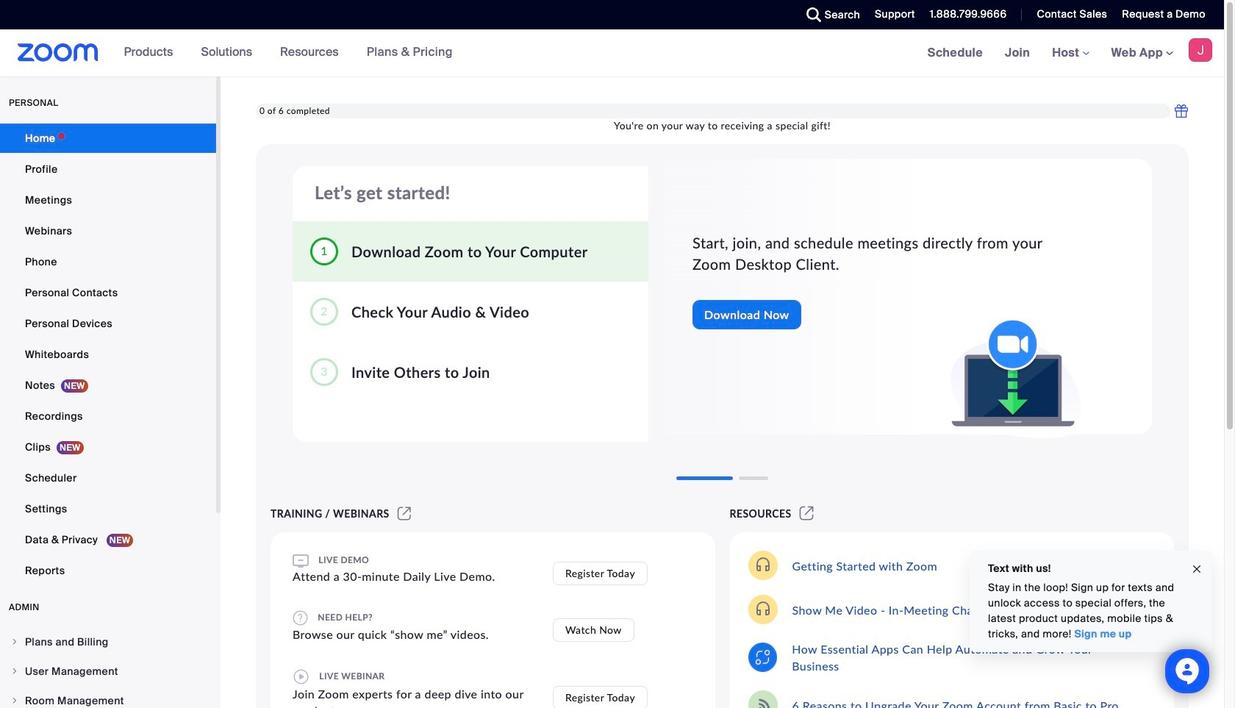 Task type: describe. For each thing, give the bounding box(es) containing it.
meetings navigation
[[917, 29, 1224, 77]]

window new image
[[395, 507, 413, 520]]

right image for second menu item from the top
[[10, 667, 19, 676]]

zoom logo image
[[18, 43, 98, 62]]

profile picture image
[[1189, 38, 1213, 62]]

close image
[[1191, 561, 1203, 578]]

personal menu menu
[[0, 124, 216, 587]]



Task type: locate. For each thing, give the bounding box(es) containing it.
right image for third menu item from the top of the the admin menu menu
[[10, 696, 19, 705]]

2 vertical spatial menu item
[[0, 687, 216, 708]]

2 menu item from the top
[[0, 657, 216, 685]]

1 menu item from the top
[[0, 628, 216, 656]]

0 vertical spatial right image
[[10, 667, 19, 676]]

product information navigation
[[113, 29, 464, 76]]

0 vertical spatial menu item
[[0, 628, 216, 656]]

2 right image from the top
[[10, 696, 19, 705]]

1 right image from the top
[[10, 667, 19, 676]]

right image
[[10, 638, 19, 646]]

admin menu menu
[[0, 628, 216, 708]]

window new image
[[798, 507, 816, 520]]

1 vertical spatial right image
[[10, 696, 19, 705]]

right image
[[10, 667, 19, 676], [10, 696, 19, 705]]

menu item
[[0, 628, 216, 656], [0, 657, 216, 685], [0, 687, 216, 708]]

1 vertical spatial menu item
[[0, 657, 216, 685]]

3 menu item from the top
[[0, 687, 216, 708]]

banner
[[0, 29, 1224, 77]]



Task type: vqa. For each thing, say whether or not it's contained in the screenshot.
option group in Recording element
no



